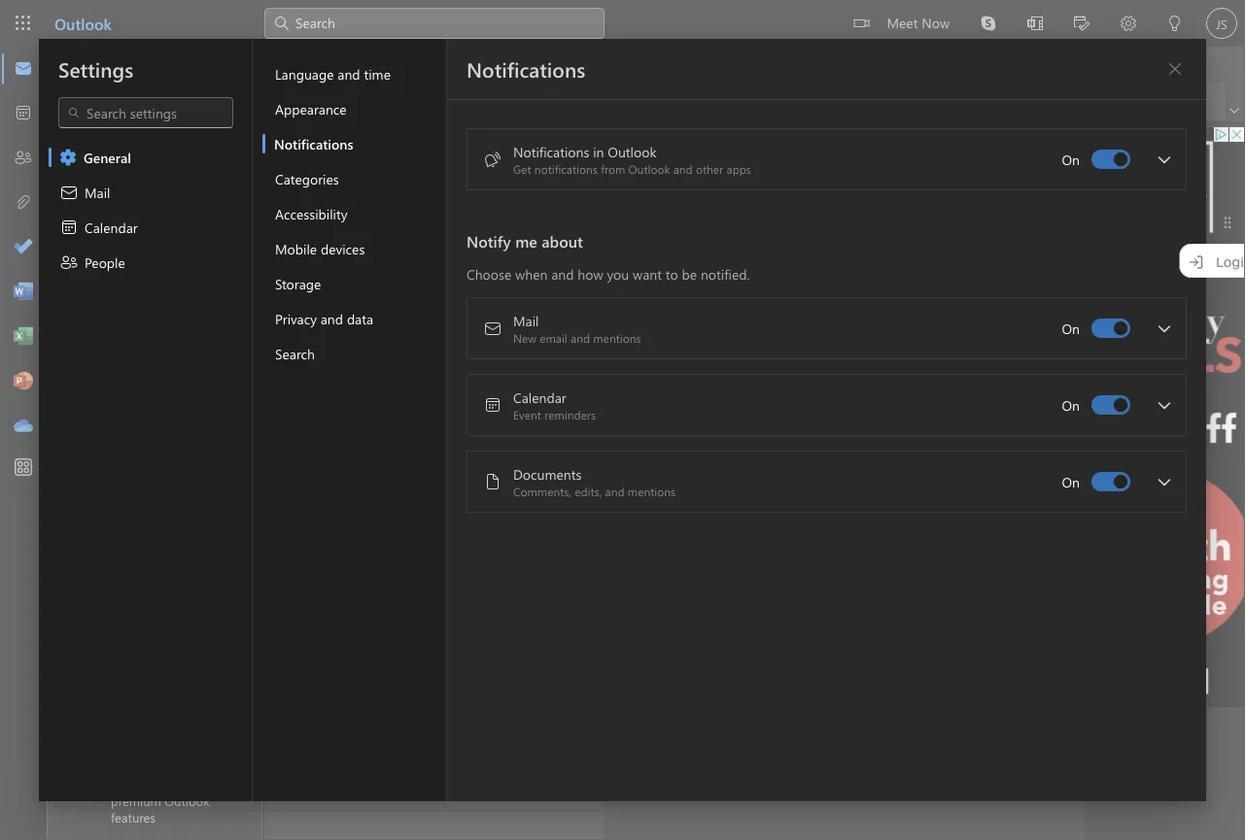 Task type: locate. For each thing, give the bounding box(es) containing it.
0 vertical spatial choose
[[467, 265, 512, 283]]

done
[[393, 736, 425, 754]]

from
[[601, 161, 625, 176]]

outlook inside banner
[[54, 13, 112, 34]]

search button
[[262, 336, 446, 371]]

1 vertical spatial choose
[[315, 354, 360, 372]]

mail inside settings tab list
[[85, 183, 110, 201]]

to left be
[[666, 265, 678, 283]]

privacy and data
[[275, 310, 373, 328]]


[[115, 218, 134, 237]]

notifications up "ad"
[[513, 143, 590, 161]]

1 horizontal spatial get
[[513, 161, 531, 176]]

choose
[[467, 265, 512, 283], [315, 354, 360, 372]]


[[69, 91, 88, 111]]

 button for 
[[1149, 313, 1180, 344]]

 view settings
[[69, 91, 172, 111]]

choose for choose your look
[[315, 354, 360, 372]]

help button
[[222, 47, 280, 77]]

choose inside "notifications" element
[[467, 265, 512, 283]]

365
[[448, 548, 470, 566]]


[[67, 106, 81, 120]]

notifications inside button
[[274, 135, 353, 153]]

1 vertical spatial your
[[398, 761, 425, 779]]

and inside the "documents comments, edits, and mentions"
[[605, 483, 625, 499]]

1 horizontal spatial calendar
[[513, 389, 566, 407]]

complete
[[353, 315, 409, 333]]

1 vertical spatial mentions
[[628, 483, 676, 499]]

1 vertical spatial to
[[371, 548, 383, 566]]

get started
[[276, 273, 345, 291]]

settings heading
[[58, 55, 133, 83]]

mail inside mail new email and mentions
[[513, 312, 539, 330]]

1 horizontal spatial your
[[398, 761, 425, 779]]

all done for the day enjoy your empty inbox.
[[362, 736, 507, 779]]

1 vertical spatial 
[[483, 319, 503, 338]]

0 vertical spatial get
[[513, 161, 531, 176]]

application
[[0, 0, 1245, 841]]

get down mobile
[[276, 273, 298, 291]]

to inside "notifications" element
[[666, 265, 678, 283]]

-
[[436, 202, 442, 220]]

you
[[607, 265, 629, 283]]

 inside favorites tree item
[[89, 140, 105, 156]]

notifications in outlook get notifications from outlook and other apps
[[513, 143, 751, 176]]

outlook right premium
[[165, 793, 210, 810]]

0 vertical spatial mentions
[[593, 330, 641, 345]]

get up "ad"
[[513, 161, 531, 176]]

0 horizontal spatial mail
[[85, 183, 110, 201]]

0 horizontal spatial get
[[276, 273, 298, 291]]

 for 
[[1155, 396, 1174, 415]]

categories
[[275, 170, 339, 188]]

your down done on the bottom
[[398, 761, 425, 779]]

to right upgrade
[[371, 548, 383, 566]]

dialog
[[0, 0, 1245, 841]]

your
[[364, 354, 391, 372], [398, 761, 425, 779]]

0 vertical spatial calendar
[[85, 218, 138, 236]]


[[59, 218, 79, 237]]

0 vertical spatial mail
[[85, 183, 110, 201]]


[[483, 150, 503, 169]]

choose down notify
[[467, 265, 512, 283]]

apps
[[727, 161, 751, 176]]

edits,
[[575, 483, 602, 499]]

metaldecking.com
[[331, 182, 444, 200]]

 for 
[[1155, 150, 1174, 169]]

 button for 
[[1149, 144, 1180, 175]]

about
[[542, 230, 583, 251]]

mentions down  button
[[593, 330, 641, 345]]

get
[[513, 161, 531, 176], [276, 273, 298, 291]]

notified.
[[701, 265, 750, 283]]

inbox
[[332, 139, 372, 160]]

documents
[[513, 465, 582, 483]]

calendar event reminders
[[513, 389, 596, 422]]

Search settings search field
[[81, 103, 213, 122]]

notify me about
[[467, 230, 583, 251]]

features
[[111, 809, 155, 826]]

people
[[85, 253, 125, 271]]

and inside button
[[321, 310, 343, 328]]

and
[[338, 65, 360, 83], [673, 161, 693, 176], [551, 265, 574, 283], [321, 310, 343, 328], [571, 330, 590, 345], [605, 483, 625, 499]]

outlook up 
[[54, 13, 112, 34]]

1 vertical spatial mail
[[513, 312, 539, 330]]

to
[[666, 265, 678, 283], [371, 548, 383, 566]]

choose when and how you want to be notified.
[[467, 265, 750, 283]]

metal
[[363, 202, 398, 220]]

mentions
[[593, 330, 641, 345], [628, 483, 676, 499]]

mail for mail
[[85, 183, 110, 201]]

notify
[[467, 230, 511, 251]]


[[854, 16, 870, 31]]

notifications inside notifications in outlook get notifications from outlook and other apps
[[513, 143, 590, 161]]

 button for 
[[1149, 390, 1180, 421]]

deck
[[402, 202, 432, 220]]

general
[[84, 148, 131, 166]]

notifications down appearance
[[274, 135, 353, 153]]

storage
[[275, 275, 321, 293]]


[[115, 257, 134, 276]]

appearance button
[[262, 91, 446, 126]]

settings tab list
[[39, 39, 253, 802]]


[[564, 145, 583, 164]]

mentions inside mail new email and mentions
[[593, 330, 641, 345]]

premium outlook features
[[111, 793, 210, 826]]

for
[[428, 736, 446, 754]]

ad
[[520, 185, 532, 198]]

new
[[513, 330, 537, 345]]

6
[[342, 315, 349, 333]]

language and time
[[275, 65, 391, 83]]

 left new
[[483, 319, 503, 338]]

word image
[[14, 283, 33, 302]]


[[59, 183, 79, 202], [483, 319, 503, 338]]

document
[[0, 0, 1245, 841]]

layout group
[[313, 82, 505, 117]]

powerpoint image
[[14, 372, 33, 392]]

0 vertical spatial 
[[59, 183, 79, 202]]

choose down of
[[315, 354, 360, 372]]

1 horizontal spatial mail
[[513, 312, 539, 330]]

csm metal deck - high quality products
[[331, 202, 581, 220]]

inbox.
[[471, 761, 507, 779]]

search
[[275, 345, 315, 363]]

the
[[450, 736, 470, 754]]

 up  on the left top
[[59, 183, 79, 202]]

your left look
[[364, 354, 391, 372]]

mail for mail new email and mentions
[[513, 312, 539, 330]]

1 horizontal spatial 
[[483, 319, 503, 338]]

0 horizontal spatial your
[[364, 354, 391, 372]]

1 horizontal spatial to
[[666, 265, 678, 283]]

high
[[445, 202, 475, 220]]

of
[[326, 315, 338, 333]]

0 horizontal spatial to
[[371, 548, 383, 566]]

onedrive image
[[14, 417, 33, 437]]

mentions right edits,
[[628, 483, 676, 499]]

0 horizontal spatial calendar
[[85, 218, 138, 236]]

and inside button
[[338, 65, 360, 83]]

outlook banner
[[0, 0, 1245, 47]]

meet now
[[887, 13, 950, 31]]


[[89, 140, 105, 156], [1155, 150, 1174, 169], [1155, 319, 1174, 338], [1155, 396, 1174, 415], [1155, 472, 1174, 492]]

0 horizontal spatial choose
[[315, 354, 360, 372]]

calendar up people
[[85, 218, 138, 236]]

 button
[[558, 140, 589, 167]]

mentions for 
[[593, 330, 641, 345]]

1 vertical spatial calendar
[[513, 389, 566, 407]]

now
[[922, 13, 950, 31]]

privacy
[[275, 310, 317, 328]]

your inside all done for the day enjoy your empty inbox.
[[398, 761, 425, 779]]

mail left the email
[[513, 312, 539, 330]]

mentions inside the "documents comments, edits, and mentions"
[[628, 483, 676, 499]]

in
[[593, 143, 604, 161]]

choose inside message list section
[[315, 354, 360, 372]]

 button inside favorites tree item
[[80, 130, 113, 166]]

calendar
[[85, 218, 138, 236], [513, 389, 566, 407]]

1 vertical spatial get
[[276, 273, 298, 291]]

premium outlook features button
[[70, 749, 262, 841]]

mail
[[85, 183, 110, 201], [513, 312, 539, 330]]

microsoft
[[387, 548, 444, 566]]

calendar right 
[[513, 389, 566, 407]]

 inside settings tab list
[[59, 183, 79, 202]]

get inside message list section
[[276, 273, 298, 291]]

0 vertical spatial to
[[666, 265, 678, 283]]

calendar inside  calendar
[[85, 218, 138, 236]]

enjoy
[[362, 761, 395, 779]]

tab list
[[96, 47, 280, 77]]

1 horizontal spatial choose
[[467, 265, 512, 283]]

dialog containing settings
[[0, 0, 1245, 841]]

people image
[[14, 149, 33, 168]]

mail left 
[[85, 183, 110, 201]]

0 horizontal spatial 
[[59, 183, 79, 202]]


[[1168, 61, 1183, 77]]

devices
[[321, 240, 365, 258]]



Task type: vqa. For each thing, say whether or not it's contained in the screenshot.
Home
yes



Task type: describe. For each thing, give the bounding box(es) containing it.
outlook right from
[[629, 161, 670, 176]]

home button
[[97, 47, 162, 77]]

be
[[682, 265, 697, 283]]

products
[[527, 202, 581, 220]]

 inside "notifications" element
[[483, 319, 503, 338]]

notifications heading
[[467, 55, 585, 83]]

accessibility button
[[262, 196, 446, 231]]

day
[[474, 736, 496, 754]]

other
[[696, 161, 724, 176]]

left-rail-appbar navigation
[[4, 47, 43, 449]]

how
[[578, 265, 603, 283]]


[[284, 315, 303, 334]]

upgrade
[[315, 548, 367, 566]]

notifications
[[535, 161, 598, 176]]

language
[[275, 65, 334, 83]]

upgrade to microsoft 365
[[315, 548, 470, 566]]

privacy and data button
[[262, 301, 446, 336]]

mail image
[[14, 59, 33, 79]]

data
[[347, 310, 373, 328]]

settings
[[125, 92, 172, 110]]


[[58, 148, 78, 167]]

message list section
[[264, 124, 605, 840]]

get inside notifications in outlook get notifications from outlook and other apps
[[513, 161, 531, 176]]

 for 
[[1155, 472, 1174, 492]]

csm
[[331, 202, 359, 220]]

quality
[[479, 202, 523, 220]]

me
[[515, 230, 537, 251]]

look
[[394, 354, 420, 372]]

appearance
[[275, 100, 347, 118]]

favorites tree
[[70, 122, 227, 325]]

help
[[237, 52, 265, 70]]

calendar image
[[14, 104, 33, 123]]

storage button
[[262, 266, 446, 301]]

0 of 6 complete
[[315, 315, 409, 333]]

when
[[515, 265, 548, 283]]

time
[[364, 65, 391, 83]]

mail new email and mentions
[[513, 312, 641, 345]]

reminders
[[545, 407, 596, 422]]


[[483, 396, 503, 415]]


[[59, 253, 79, 272]]

metaldecking.com image
[[291, 186, 322, 217]]

email
[[540, 330, 568, 345]]

accessibility
[[275, 205, 348, 223]]

notifications up 
[[467, 55, 585, 83]]

premium
[[111, 793, 161, 810]]

0
[[315, 315, 322, 333]]

all
[[373, 736, 389, 754]]

choose for choose when and how you want to be notified.
[[467, 265, 512, 283]]

and inside mail new email and mentions
[[571, 330, 590, 345]]

notifications button
[[262, 126, 446, 161]]

notifications element
[[467, 114, 1187, 528]]

categories button
[[262, 161, 446, 196]]

to inside message list section
[[371, 548, 383, 566]]

mobile
[[275, 240, 317, 258]]


[[115, 179, 134, 198]]

 button for 
[[1149, 467, 1180, 498]]

excel image
[[14, 328, 33, 347]]

comments,
[[513, 483, 572, 499]]

document containing settings
[[0, 0, 1245, 841]]

documents comments, edits, and mentions
[[513, 465, 676, 499]]

home
[[111, 52, 148, 70]]

mentions for 
[[628, 483, 676, 499]]

to do image
[[14, 238, 33, 258]]

favorites
[[117, 138, 179, 159]]


[[284, 354, 303, 373]]

outlook link
[[54, 0, 112, 47]]


[[483, 472, 503, 492]]

outlook inside premium outlook features
[[165, 793, 210, 810]]

started
[[301, 273, 345, 291]]

event
[[513, 407, 541, 422]]

outlook right in
[[608, 143, 657, 161]]


[[67, 54, 87, 74]]

 button
[[572, 266, 603, 297]]

 calendar
[[59, 218, 138, 237]]

m
[[300, 192, 313, 210]]

mobile devices
[[275, 240, 365, 258]]

files image
[[14, 193, 33, 213]]

application containing settings
[[0, 0, 1245, 841]]

 button
[[57, 48, 96, 81]]

notifications tab panel
[[447, 39, 1206, 802]]

meet
[[887, 13, 918, 31]]

want
[[633, 265, 662, 283]]

language and time button
[[262, 56, 446, 91]]


[[581, 276, 593, 288]]

more apps image
[[14, 459, 33, 478]]

choose your look
[[315, 354, 420, 372]]

tab list containing home
[[96, 47, 280, 77]]

and inside notifications in outlook get notifications from outlook and other apps
[[673, 161, 693, 176]]

0 vertical spatial your
[[364, 354, 391, 372]]

 for 
[[1155, 319, 1174, 338]]

empty
[[429, 761, 467, 779]]

favorites tree item
[[70, 130, 227, 169]]

calendar inside calendar event reminders
[[513, 389, 566, 407]]



